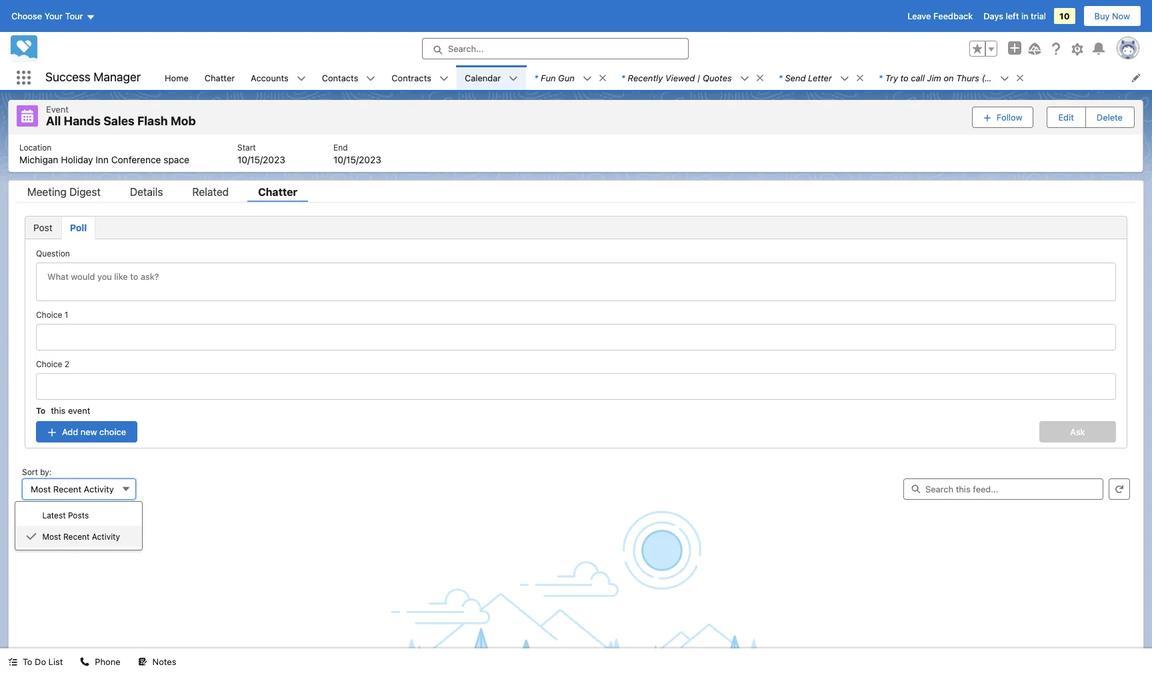 Task type: describe. For each thing, give the bounding box(es) containing it.
add
[[62, 427, 78, 437]]

choice for choice 2
[[36, 359, 62, 369]]

michigan
[[19, 154, 58, 165]]

Question text field
[[36, 262, 1117, 301]]

* for * send letter
[[779, 72, 783, 83]]

text default image inside phone button
[[80, 658, 90, 667]]

to for to do list
[[23, 657, 32, 668]]

mob
[[171, 114, 196, 128]]

jim
[[928, 72, 942, 83]]

contracts
[[392, 72, 432, 83]]

space
[[164, 154, 189, 165]]

poll link
[[61, 216, 96, 238]]

Choice 1 text field
[[36, 324, 1117, 351]]

4 list item from the left
[[871, 65, 1031, 90]]

event
[[68, 405, 90, 416]]

buy now
[[1095, 11, 1131, 21]]

your
[[44, 11, 63, 21]]

gun
[[558, 72, 575, 83]]

choice 2
[[36, 359, 69, 369]]

calendar link
[[457, 65, 509, 90]]

on
[[944, 72, 954, 83]]

text default image right "quotes"
[[740, 74, 750, 83]]

buy
[[1095, 11, 1110, 21]]

most recent activity option
[[16, 526, 142, 548]]

days
[[984, 11, 1004, 21]]

post
[[33, 222, 53, 233]]

text default image inside "contacts" list item
[[366, 74, 376, 83]]

accounts link
[[243, 65, 297, 90]]

details
[[130, 186, 163, 198]]

leave
[[908, 11, 932, 21]]

ask button
[[1040, 421, 1117, 443]]

text default image inside notes button
[[138, 658, 147, 667]]

text default image inside accounts list item
[[297, 74, 306, 83]]

end
[[334, 142, 348, 152]]

list
[[48, 657, 63, 668]]

posts
[[68, 511, 89, 521]]

* for * try to call jim on thurs (sample)
[[879, 72, 883, 83]]

1 vertical spatial chatter link
[[248, 186, 308, 202]]

location
[[19, 142, 52, 152]]

most inside sort by:, most recent activity button
[[31, 484, 51, 495]]

2
[[64, 359, 69, 369]]

notes button
[[130, 649, 184, 676]]

* for * recently viewed | quotes
[[622, 72, 625, 83]]

delete
[[1097, 112, 1123, 123]]

edit button
[[1048, 107, 1085, 127]]

text default image right letter
[[840, 74, 850, 83]]

thurs
[[957, 72, 980, 83]]

text default image inside the calendar list item
[[509, 74, 518, 83]]

contracts list item
[[384, 65, 457, 90]]

new
[[81, 427, 97, 437]]

most recent activity inside button
[[31, 484, 114, 495]]

* send letter
[[779, 72, 832, 83]]

(sample)
[[982, 72, 1019, 83]]

text default image right thurs on the top of the page
[[1001, 74, 1010, 83]]

choice 1
[[36, 310, 68, 320]]

phone button
[[72, 649, 128, 676]]

choose
[[11, 11, 42, 21]]

sort
[[22, 467, 38, 477]]

10
[[1060, 11, 1070, 21]]

contracts link
[[384, 65, 440, 90]]

end 10/15/2023
[[334, 142, 382, 165]]

most recent activity inside "option"
[[42, 532, 120, 542]]

buy now button
[[1084, 5, 1142, 27]]

edit
[[1059, 112, 1075, 123]]

question
[[36, 248, 70, 258]]

home
[[165, 72, 189, 83]]

related
[[192, 186, 229, 198]]

start 10/15/2023
[[237, 142, 286, 165]]

to do list button
[[0, 649, 71, 676]]

1 list item from the left
[[526, 65, 614, 90]]

chatter for the leftmost chatter "link"
[[205, 72, 235, 83]]

text default image inside most recent activity "option"
[[26, 532, 37, 542]]

by:
[[40, 467, 52, 477]]

ask
[[1071, 427, 1086, 437]]

contacts link
[[314, 65, 366, 90]]

* recently viewed | quotes
[[622, 72, 732, 83]]

event
[[46, 104, 69, 115]]

contacts
[[322, 72, 358, 83]]

do
[[35, 657, 46, 668]]

tab list containing post
[[25, 216, 1128, 239]]

tour
[[65, 11, 83, 21]]

post link
[[25, 216, 61, 238]]

search...
[[448, 43, 484, 54]]

all
[[46, 114, 61, 128]]

text default image left try
[[856, 73, 865, 83]]

Search this feed... search field
[[904, 479, 1104, 500]]

contacts list item
[[314, 65, 384, 90]]

success
[[45, 70, 91, 84]]

accounts
[[251, 72, 289, 83]]

chatter for chatter "link" to the bottom
[[258, 186, 298, 198]]

latest
[[42, 511, 66, 521]]

list for leave feedback link
[[157, 65, 1153, 90]]



Task type: locate. For each thing, give the bounding box(es) containing it.
recent inside "option"
[[63, 532, 90, 542]]

search... button
[[422, 38, 689, 59]]

leave feedback link
[[908, 11, 973, 21]]

text default image down sort
[[26, 532, 37, 542]]

1 vertical spatial list
[[9, 134, 1143, 172]]

Choice 2 text field
[[36, 373, 1117, 400]]

1 vertical spatial most
[[42, 532, 61, 542]]

1 vertical spatial to
[[23, 657, 32, 668]]

leave feedback
[[908, 11, 973, 21]]

text default image right contracts
[[440, 74, 449, 83]]

2 10/15/2023 from the left
[[334, 154, 382, 165]]

*
[[534, 72, 538, 83], [622, 72, 625, 83], [779, 72, 783, 83], [879, 72, 883, 83]]

recent inside button
[[53, 484, 81, 495]]

2 * from the left
[[622, 72, 625, 83]]

0 vertical spatial chatter
[[205, 72, 235, 83]]

* left try
[[879, 72, 883, 83]]

10/15/2023
[[237, 154, 286, 165], [334, 154, 382, 165]]

flash
[[137, 114, 168, 128]]

choice
[[36, 310, 62, 320], [36, 359, 62, 369]]

meeting digest link
[[17, 186, 111, 202]]

0 vertical spatial list
[[157, 65, 1153, 90]]

add new choice
[[62, 427, 126, 437]]

trial
[[1031, 11, 1047, 21]]

notes
[[153, 657, 176, 668]]

left
[[1006, 11, 1020, 21]]

choice
[[99, 427, 126, 437]]

to for to this event
[[36, 406, 46, 416]]

location michigan holiday inn conference space
[[19, 142, 189, 165]]

* for * fun gun
[[534, 72, 538, 83]]

text default image left send
[[756, 73, 765, 83]]

to
[[36, 406, 46, 416], [23, 657, 32, 668]]

calendar list item
[[457, 65, 526, 90]]

sort by:
[[22, 467, 52, 477]]

chatter link down start 10/15/2023 at the top of page
[[248, 186, 308, 202]]

sales
[[103, 114, 135, 128]]

10/15/2023 for end 10/15/2023
[[334, 154, 382, 165]]

feedback
[[934, 11, 973, 21]]

1 horizontal spatial 10/15/2023
[[334, 154, 382, 165]]

digest
[[69, 186, 101, 198]]

0 vertical spatial most
[[31, 484, 51, 495]]

choice for choice 1
[[36, 310, 62, 320]]

most down latest
[[42, 532, 61, 542]]

accounts list item
[[243, 65, 314, 90]]

viewed
[[666, 72, 695, 83]]

calendar
[[465, 72, 501, 83]]

1 vertical spatial chatter
[[258, 186, 298, 198]]

1 10/15/2023 from the left
[[237, 154, 286, 165]]

to
[[901, 72, 909, 83]]

to do list
[[23, 657, 63, 668]]

recently
[[628, 72, 663, 83]]

start
[[237, 142, 256, 152]]

text default image right contacts
[[366, 74, 376, 83]]

1 choice from the top
[[36, 310, 62, 320]]

try
[[886, 72, 898, 83]]

0 vertical spatial chatter link
[[197, 65, 243, 90]]

|
[[698, 72, 701, 83]]

most recent activity
[[31, 484, 114, 495], [42, 532, 120, 542]]

now
[[1113, 11, 1131, 21]]

activity inside button
[[84, 484, 114, 495]]

0 horizontal spatial to
[[23, 657, 32, 668]]

0 vertical spatial group
[[970, 41, 998, 57]]

group containing follow
[[972, 105, 1135, 129]]

list for home link
[[9, 134, 1143, 172]]

text default image inside to do list button
[[8, 658, 17, 667]]

in
[[1022, 11, 1029, 21]]

details link
[[119, 186, 174, 202]]

0 vertical spatial to
[[36, 406, 46, 416]]

* fun gun
[[534, 72, 575, 83]]

follow
[[997, 112, 1023, 123]]

10/15/2023 down start
[[237, 154, 286, 165]]

1 * from the left
[[534, 72, 538, 83]]

list
[[157, 65, 1153, 90], [9, 134, 1143, 172]]

recent down 'posts'
[[63, 532, 90, 542]]

text default image
[[756, 73, 765, 83], [856, 73, 865, 83], [1016, 73, 1025, 83], [366, 74, 376, 83], [440, 74, 449, 83], [583, 74, 592, 83], [740, 74, 750, 83], [840, 74, 850, 83], [1001, 74, 1010, 83], [26, 532, 37, 542], [80, 658, 90, 667]]

2 list item from the left
[[614, 65, 771, 90]]

meeting digest
[[27, 186, 101, 198]]

fun
[[541, 72, 556, 83]]

poll
[[70, 222, 87, 233]]

conference
[[111, 154, 161, 165]]

delete button
[[1087, 107, 1134, 127]]

hands
[[64, 114, 101, 128]]

1 vertical spatial recent
[[63, 532, 90, 542]]

most inside most recent activity "option"
[[42, 532, 61, 542]]

0 horizontal spatial chatter
[[205, 72, 235, 83]]

0 vertical spatial most recent activity
[[31, 484, 114, 495]]

add new choice button
[[36, 421, 138, 443]]

this
[[51, 405, 66, 416]]

to this event
[[36, 405, 90, 416]]

1
[[64, 310, 68, 320]]

activity down sort by:, most recent activity button
[[92, 532, 120, 542]]

letter
[[809, 72, 832, 83]]

inn
[[96, 154, 109, 165]]

latest posts
[[42, 511, 89, 521]]

0 horizontal spatial chatter link
[[197, 65, 243, 90]]

3 list item from the left
[[771, 65, 871, 90]]

* left 'recently'
[[622, 72, 625, 83]]

Sort by: button
[[22, 479, 136, 500]]

activity up 'posts'
[[84, 484, 114, 495]]

choose your tour
[[11, 11, 83, 21]]

1 horizontal spatial chatter link
[[248, 186, 308, 202]]

days left in trial
[[984, 11, 1047, 21]]

list box containing latest posts
[[15, 501, 143, 551]]

chatter right home link
[[205, 72, 235, 83]]

activity
[[84, 484, 114, 495], [92, 532, 120, 542]]

to left this
[[36, 406, 46, 416]]

text default image left 'notes'
[[138, 658, 147, 667]]

chatter down start 10/15/2023 at the top of page
[[258, 186, 298, 198]]

1 vertical spatial activity
[[92, 532, 120, 542]]

1 horizontal spatial chatter
[[258, 186, 298, 198]]

text default image
[[598, 73, 608, 83], [297, 74, 306, 83], [509, 74, 518, 83], [8, 658, 17, 667], [138, 658, 147, 667]]

1 vertical spatial most recent activity
[[42, 532, 120, 542]]

text default image right accounts
[[297, 74, 306, 83]]

success manager
[[45, 70, 141, 84]]

most down sort by:
[[31, 484, 51, 495]]

text default image inside list item
[[598, 73, 608, 83]]

follow button
[[972, 107, 1034, 128]]

to left do
[[23, 657, 32, 668]]

* try to call jim on thurs (sample)
[[879, 72, 1019, 83]]

* left 'fun'
[[534, 72, 538, 83]]

text default image right gun
[[583, 74, 592, 83]]

most recent activity down 'posts'
[[42, 532, 120, 542]]

1 vertical spatial choice
[[36, 359, 62, 369]]

recent
[[53, 484, 81, 495], [63, 532, 90, 542]]

related link
[[182, 186, 240, 202]]

text default image left do
[[8, 658, 17, 667]]

text default image right gun
[[598, 73, 608, 83]]

holiday
[[61, 154, 93, 165]]

event all hands sales flash mob
[[46, 104, 196, 128]]

list containing michigan holiday inn conference space
[[9, 134, 1143, 172]]

most recent activity up 'posts'
[[31, 484, 114, 495]]

text default image inside contracts list item
[[440, 74, 449, 83]]

text default image right calendar
[[509, 74, 518, 83]]

choice left 1
[[36, 310, 62, 320]]

1 horizontal spatial to
[[36, 406, 46, 416]]

to inside button
[[23, 657, 32, 668]]

manager
[[94, 70, 141, 84]]

activity inside "option"
[[92, 532, 120, 542]]

chatter link right home
[[197, 65, 243, 90]]

text default image up follow
[[1016, 73, 1025, 83]]

10/15/2023 down 'end' at the left of page
[[334, 154, 382, 165]]

0 vertical spatial activity
[[84, 484, 114, 495]]

list box
[[15, 501, 143, 551]]

quotes
[[703, 72, 732, 83]]

send
[[786, 72, 806, 83]]

0 vertical spatial recent
[[53, 484, 81, 495]]

meeting
[[27, 186, 67, 198]]

list item
[[526, 65, 614, 90], [614, 65, 771, 90], [771, 65, 871, 90], [871, 65, 1031, 90]]

tab list
[[25, 216, 1128, 239]]

choice left 2
[[36, 359, 62, 369]]

group
[[970, 41, 998, 57], [972, 105, 1135, 129]]

10/15/2023 for start 10/15/2023
[[237, 154, 286, 165]]

4 * from the left
[[879, 72, 883, 83]]

list containing home
[[157, 65, 1153, 90]]

home link
[[157, 65, 197, 90]]

0 vertical spatial choice
[[36, 310, 62, 320]]

0 horizontal spatial 10/15/2023
[[237, 154, 286, 165]]

text default image left phone
[[80, 658, 90, 667]]

3 * from the left
[[779, 72, 783, 83]]

1 vertical spatial group
[[972, 105, 1135, 129]]

to inside the to this event
[[36, 406, 46, 416]]

* left send
[[779, 72, 783, 83]]

recent up the latest posts
[[53, 484, 81, 495]]

2 choice from the top
[[36, 359, 62, 369]]



Task type: vqa. For each thing, say whether or not it's contained in the screenshot.


